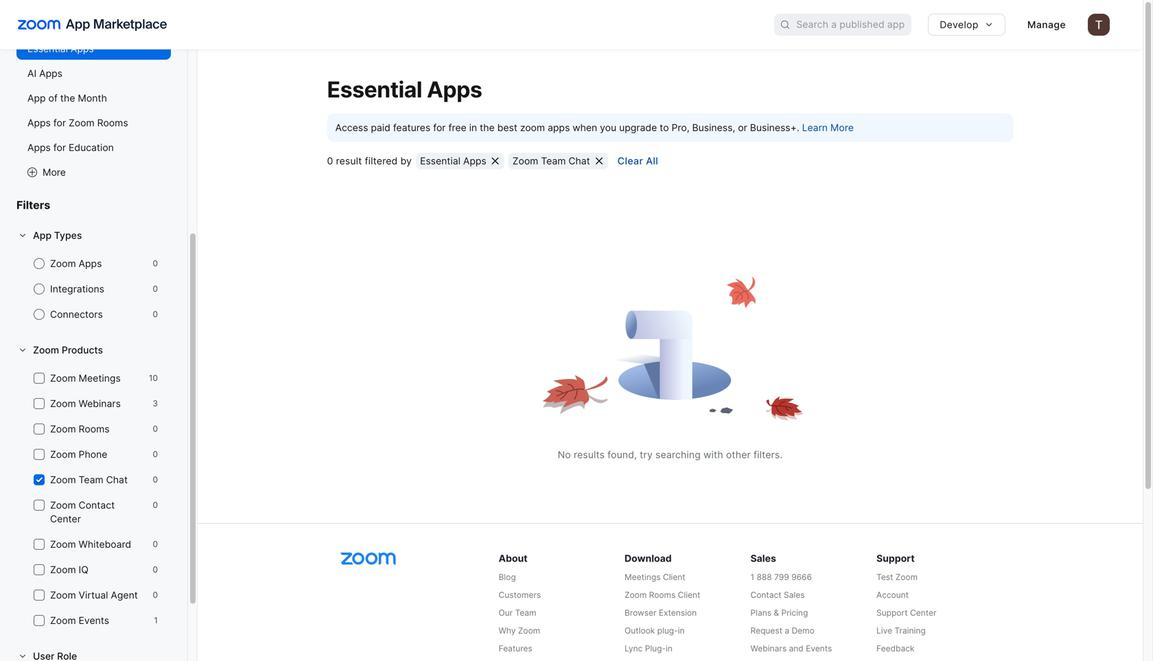 Task type: vqa. For each thing, say whether or not it's contained in the screenshot.


Task type: locate. For each thing, give the bounding box(es) containing it.
1 horizontal spatial meetings
[[625, 572, 661, 582]]

app left types
[[33, 230, 52, 241]]

0 horizontal spatial the
[[60, 92, 75, 104]]

0 vertical spatial contact
[[79, 499, 115, 511]]

webinars down zoom meetings
[[79, 398, 121, 409]]

client
[[663, 572, 686, 582], [678, 590, 700, 600]]

for inside apps for zoom rooms link
[[53, 117, 66, 129]]

webinars and events
[[751, 644, 832, 654]]

our team link
[[499, 607, 622, 619]]

app of the month
[[27, 92, 107, 104]]

zoom inside test zoom link
[[896, 572, 918, 582]]

support down account
[[877, 608, 908, 618]]

webinars and events link
[[751, 643, 874, 655]]

for inside apps for education link
[[53, 142, 66, 153]]

essential up ai apps
[[27, 43, 68, 55]]

1 vertical spatial events
[[806, 644, 832, 654]]

plug-
[[657, 626, 678, 636]]

zoom right test
[[896, 572, 918, 582]]

apps down the apps for zoom rooms
[[27, 142, 51, 153]]

events inside 'link'
[[806, 644, 832, 654]]

1 horizontal spatial sales
[[784, 590, 805, 600]]

rooms up browser extension
[[649, 590, 676, 600]]

a
[[785, 626, 790, 636]]

1 vertical spatial essential apps
[[327, 76, 482, 103]]

in
[[469, 122, 477, 133], [678, 626, 685, 636], [666, 644, 673, 654]]

in down "plug-"
[[666, 644, 673, 654]]

features
[[393, 122, 431, 133]]

1 vertical spatial contact
[[751, 590, 782, 600]]

zoom team chat down phone
[[50, 474, 128, 486]]

extension
[[659, 608, 697, 618]]

apps right ai
[[39, 68, 62, 79]]

zoom apps
[[50, 258, 102, 269]]

0 vertical spatial chat
[[569, 155, 590, 167]]

banner
[[0, 0, 1143, 49]]

team down customers
[[515, 608, 536, 618]]

zoom down zoom
[[513, 155, 538, 167]]

1 vertical spatial essential
[[327, 76, 422, 103]]

zoom inside zoom rooms client link
[[625, 590, 647, 600]]

apps up ai apps link at left
[[71, 43, 94, 55]]

zoom inside zoom team chat button
[[513, 155, 538, 167]]

manage button
[[1017, 14, 1077, 36]]

1 vertical spatial 1
[[154, 615, 158, 625]]

apps
[[548, 122, 570, 133]]

zoom meetings
[[50, 372, 121, 384]]

learn more link
[[802, 122, 854, 133]]

ai apps
[[27, 68, 62, 79]]

1 vertical spatial support
[[877, 608, 908, 618]]

the left best
[[480, 122, 495, 133]]

1 vertical spatial client
[[678, 590, 700, 600]]

0 horizontal spatial in
[[469, 122, 477, 133]]

outlook plug-in link
[[625, 625, 748, 637]]

by
[[401, 155, 412, 167]]

features
[[499, 644, 532, 654]]

sales inside sales link
[[751, 553, 776, 564]]

zoom up browser
[[625, 590, 647, 600]]

essential apps for essential apps link
[[27, 43, 94, 55]]

filters.
[[754, 449, 783, 461]]

virtual
[[79, 589, 108, 601]]

clear all
[[618, 155, 658, 167]]

0 vertical spatial sales
[[751, 553, 776, 564]]

result
[[336, 155, 362, 167]]

apps down the of
[[27, 117, 51, 129]]

for left the free
[[433, 122, 446, 133]]

customers link
[[499, 589, 622, 601]]

in for outlook plug-in
[[678, 626, 685, 636]]

888
[[757, 572, 772, 582]]

0 vertical spatial center
[[50, 513, 81, 525]]

zoom up zoom phone
[[50, 423, 76, 435]]

outlook
[[625, 626, 655, 636]]

no
[[558, 449, 571, 461]]

request
[[751, 626, 783, 636]]

1 horizontal spatial in
[[666, 644, 673, 654]]

test zoom link
[[877, 571, 1000, 583]]

0 horizontal spatial chat
[[106, 474, 128, 486]]

0 horizontal spatial 1
[[154, 615, 158, 625]]

1 vertical spatial in
[[678, 626, 685, 636]]

zoom team chat down apps
[[513, 155, 590, 167]]

meetings
[[79, 372, 121, 384], [625, 572, 661, 582]]

the right the of
[[60, 92, 75, 104]]

support
[[877, 553, 915, 564], [877, 608, 908, 618]]

team down apps
[[541, 155, 566, 167]]

zoom rooms
[[50, 423, 110, 435]]

contact down 888
[[751, 590, 782, 600]]

center inside zoom contact center
[[50, 513, 81, 525]]

1 vertical spatial app
[[33, 230, 52, 241]]

apps down the free
[[463, 155, 487, 167]]

0 horizontal spatial team
[[79, 474, 103, 486]]

in for lync plug-in
[[666, 644, 673, 654]]

sales
[[751, 553, 776, 564], [784, 590, 805, 600]]

education
[[69, 142, 114, 153]]

0 horizontal spatial center
[[50, 513, 81, 525]]

meetings down "zoom products" 'dropdown button'
[[79, 372, 121, 384]]

zoom down zoom iq
[[50, 589, 76, 601]]

contact inside zoom contact center
[[79, 499, 115, 511]]

1 support from the top
[[877, 553, 915, 564]]

rooms up phone
[[79, 423, 110, 435]]

essential apps inside button
[[420, 155, 487, 167]]

client down "meetings client" link
[[678, 590, 700, 600]]

support up test zoom
[[877, 553, 915, 564]]

2 vertical spatial essential apps
[[420, 155, 487, 167]]

for down the of
[[53, 117, 66, 129]]

zoom inside "zoom products" 'dropdown button'
[[33, 344, 59, 356]]

business,
[[692, 122, 735, 133]]

essential up paid
[[327, 76, 422, 103]]

support center link
[[877, 607, 1000, 619]]

rooms down app of the month link
[[97, 117, 128, 129]]

2 horizontal spatial team
[[541, 155, 566, 167]]

0 vertical spatial webinars
[[79, 398, 121, 409]]

1 horizontal spatial 1
[[751, 572, 754, 582]]

more right learn
[[831, 122, 854, 133]]

with
[[704, 449, 723, 461]]

1 horizontal spatial chat
[[569, 155, 590, 167]]

1 horizontal spatial webinars
[[751, 644, 787, 654]]

live training link
[[877, 625, 1000, 637]]

0 for zoom rooms
[[153, 424, 158, 434]]

when
[[573, 122, 597, 133]]

clear
[[618, 155, 643, 167]]

1 vertical spatial webinars
[[751, 644, 787, 654]]

types
[[54, 230, 82, 241]]

1 vertical spatial sales
[[784, 590, 805, 600]]

0 vertical spatial 1
[[751, 572, 754, 582]]

1 vertical spatial rooms
[[79, 423, 110, 435]]

0 horizontal spatial contact
[[79, 499, 115, 511]]

1 horizontal spatial more
[[831, 122, 854, 133]]

agent
[[111, 589, 138, 601]]

integrations
[[50, 283, 104, 295]]

for down the apps for zoom rooms
[[53, 142, 66, 153]]

2 vertical spatial rooms
[[649, 590, 676, 600]]

10
[[149, 373, 158, 383]]

1 horizontal spatial zoom team chat
[[513, 155, 590, 167]]

whiteboard
[[79, 539, 131, 550]]

essential apps up ai apps
[[27, 43, 94, 55]]

zoom team chat
[[513, 155, 590, 167], [50, 474, 128, 486]]

zoom down our team
[[518, 626, 540, 636]]

zoom products button
[[16, 339, 171, 361]]

chat inside button
[[569, 155, 590, 167]]

essential apps up "features"
[[327, 76, 482, 103]]

1 vertical spatial more
[[43, 166, 66, 178]]

1 horizontal spatial events
[[806, 644, 832, 654]]

app
[[27, 92, 46, 104], [33, 230, 52, 241]]

zoom up education
[[69, 117, 94, 129]]

0 vertical spatial support
[[877, 553, 915, 564]]

app of the month link
[[16, 87, 171, 109]]

client up zoom rooms client
[[663, 572, 686, 582]]

0 vertical spatial in
[[469, 122, 477, 133]]

1 vertical spatial chat
[[106, 474, 128, 486]]

1 for 1 888 799 9666
[[751, 572, 754, 582]]

all
[[646, 155, 658, 167]]

events
[[79, 615, 109, 626], [806, 644, 832, 654]]

sales up 888
[[751, 553, 776, 564]]

0 horizontal spatial meetings
[[79, 372, 121, 384]]

essential
[[27, 43, 68, 55], [327, 76, 422, 103], [420, 155, 461, 167]]

live training
[[877, 626, 926, 636]]

essential apps for essential apps button
[[420, 155, 487, 167]]

0 vertical spatial essential apps
[[27, 43, 94, 55]]

team
[[541, 155, 566, 167], [79, 474, 103, 486], [515, 608, 536, 618]]

zoom up zoom iq
[[50, 539, 76, 550]]

essential apps link
[[16, 38, 171, 60]]

app inside dropdown button
[[33, 230, 52, 241]]

free
[[448, 122, 467, 133]]

searching
[[656, 449, 701, 461]]

essential apps button
[[416, 153, 504, 169]]

0 horizontal spatial zoom team chat
[[50, 474, 128, 486]]

team down phone
[[79, 474, 103, 486]]

you
[[600, 122, 617, 133]]

1 horizontal spatial center
[[910, 608, 937, 618]]

events down zoom virtual agent
[[79, 615, 109, 626]]

essential right 'by'
[[420, 155, 461, 167]]

search a published app element
[[774, 14, 912, 36]]

1 vertical spatial center
[[910, 608, 937, 618]]

0 for zoom iq
[[153, 565, 158, 575]]

Search text field
[[796, 15, 912, 35]]

center up training
[[910, 608, 937, 618]]

zoom inside apps for zoom rooms link
[[69, 117, 94, 129]]

the
[[60, 92, 75, 104], [480, 122, 495, 133]]

essential for essential apps link
[[27, 43, 68, 55]]

feedback link
[[877, 643, 1000, 655]]

0 vertical spatial zoom team chat
[[513, 155, 590, 167]]

app for app types
[[33, 230, 52, 241]]

meetings down 'download'
[[625, 572, 661, 582]]

features link
[[499, 643, 622, 655]]

essential inside button
[[420, 155, 461, 167]]

zoom phone
[[50, 449, 107, 460]]

2 vertical spatial essential
[[420, 155, 461, 167]]

1 vertical spatial team
[[79, 474, 103, 486]]

more
[[831, 122, 854, 133], [43, 166, 66, 178]]

1 vertical spatial the
[[480, 122, 495, 133]]

contact up zoom whiteboard
[[79, 499, 115, 511]]

lync
[[625, 644, 643, 654]]

about
[[499, 553, 528, 564]]

events down the request a demo link
[[806, 644, 832, 654]]

in right the free
[[469, 122, 477, 133]]

zoom
[[69, 117, 94, 129], [513, 155, 538, 167], [50, 258, 76, 269], [33, 344, 59, 356], [50, 372, 76, 384], [50, 398, 76, 409], [50, 423, 76, 435], [50, 449, 76, 460], [50, 474, 76, 486], [50, 499, 76, 511], [50, 539, 76, 550], [50, 564, 76, 576], [896, 572, 918, 582], [50, 589, 76, 601], [625, 590, 647, 600], [50, 615, 76, 626], [518, 626, 540, 636]]

2 support from the top
[[877, 608, 908, 618]]

center up zoom whiteboard
[[50, 513, 81, 525]]

1 vertical spatial meetings
[[625, 572, 661, 582]]

sales up the pricing
[[784, 590, 805, 600]]

more down apps for education
[[43, 166, 66, 178]]

products
[[62, 344, 103, 356]]

blog
[[499, 572, 516, 582]]

app left the of
[[27, 92, 46, 104]]

in down extension on the bottom right
[[678, 626, 685, 636]]

webinars down request
[[751, 644, 787, 654]]

essential apps down the free
[[420, 155, 487, 167]]

0 vertical spatial app
[[27, 92, 46, 104]]

chat down phone
[[106, 474, 128, 486]]

0 vertical spatial team
[[541, 155, 566, 167]]

zoom down types
[[50, 258, 76, 269]]

zoom up zoom whiteboard
[[50, 499, 76, 511]]

0 vertical spatial the
[[60, 92, 75, 104]]

apps inside button
[[463, 155, 487, 167]]

2 vertical spatial in
[[666, 644, 673, 654]]

team inside button
[[541, 155, 566, 167]]

0 vertical spatial client
[[663, 572, 686, 582]]

account
[[877, 590, 909, 600]]

0 horizontal spatial events
[[79, 615, 109, 626]]

webinars
[[79, 398, 121, 409], [751, 644, 787, 654]]

0 horizontal spatial sales
[[751, 553, 776, 564]]

chat down when
[[569, 155, 590, 167]]

our
[[499, 608, 513, 618]]

zoom left products
[[33, 344, 59, 356]]

2 horizontal spatial in
[[678, 626, 685, 636]]

upgrade
[[619, 122, 657, 133]]

0 vertical spatial essential
[[27, 43, 68, 55]]

0 vertical spatial rooms
[[97, 117, 128, 129]]

2 vertical spatial team
[[515, 608, 536, 618]]



Task type: describe. For each thing, give the bounding box(es) containing it.
zoom down zoom virtual agent
[[50, 615, 76, 626]]

apps for education link
[[16, 137, 171, 159]]

download
[[625, 553, 672, 564]]

799
[[774, 572, 789, 582]]

zoom events
[[50, 615, 109, 626]]

zoom left phone
[[50, 449, 76, 460]]

lync plug-in
[[625, 644, 673, 654]]

develop
[[940, 19, 979, 31]]

filtered
[[365, 155, 398, 167]]

banner containing develop
[[0, 0, 1143, 49]]

0 for zoom apps
[[153, 258, 158, 268]]

for for zoom
[[53, 117, 66, 129]]

client inside "meetings client" link
[[663, 572, 686, 582]]

zoom team chat inside button
[[513, 155, 590, 167]]

webinars inside webinars and events 'link'
[[751, 644, 787, 654]]

0 horizontal spatial more
[[43, 166, 66, 178]]

0 for zoom team chat
[[153, 475, 158, 485]]

browser extension
[[625, 608, 697, 618]]

connectors
[[50, 309, 103, 320]]

for for education
[[53, 142, 66, 153]]

app types
[[33, 230, 82, 241]]

test zoom
[[877, 572, 918, 582]]

to
[[660, 122, 669, 133]]

0 for zoom contact center
[[153, 500, 158, 510]]

pricing
[[781, 608, 808, 618]]

1 horizontal spatial the
[[480, 122, 495, 133]]

zoom virtual agent
[[50, 589, 138, 601]]

plans & pricing
[[751, 608, 808, 618]]

feedback
[[877, 644, 915, 654]]

apps down 'app types' dropdown button
[[79, 258, 102, 269]]

rooms for zoom rooms client
[[649, 590, 676, 600]]

request a demo link
[[751, 625, 874, 637]]

clear all button
[[612, 153, 664, 169]]

apps for zoom rooms
[[27, 117, 128, 129]]

paid
[[371, 122, 390, 133]]

test
[[877, 572, 893, 582]]

1 888 799 9666 link
[[751, 571, 874, 583]]

rooms for zoom rooms
[[79, 423, 110, 435]]

0 for zoom phone
[[153, 449, 158, 459]]

training
[[895, 626, 926, 636]]

1 888 799 9666
[[751, 572, 812, 582]]

plans
[[751, 608, 772, 618]]

of
[[48, 92, 58, 104]]

why
[[499, 626, 516, 636]]

&
[[774, 608, 779, 618]]

1 for 1
[[154, 615, 158, 625]]

about link
[[499, 551, 622, 566]]

0 for zoom virtual agent
[[153, 590, 158, 600]]

support for support center
[[877, 608, 908, 618]]

zoom rooms client link
[[625, 589, 748, 601]]

0 for integrations
[[153, 284, 158, 294]]

zoom down zoom phone
[[50, 474, 76, 486]]

try
[[640, 449, 653, 461]]

demo
[[792, 626, 815, 636]]

best
[[497, 122, 518, 133]]

client inside zoom rooms client link
[[678, 590, 700, 600]]

1 horizontal spatial contact
[[751, 590, 782, 600]]

zoom left iq at the left of page
[[50, 564, 76, 576]]

0 vertical spatial events
[[79, 615, 109, 626]]

phone
[[79, 449, 107, 460]]

zoom inside why zoom link
[[518, 626, 540, 636]]

sales inside contact sales link
[[784, 590, 805, 600]]

0 for zoom whiteboard
[[153, 539, 158, 549]]

support link
[[877, 551, 1000, 566]]

apps for education
[[27, 142, 114, 153]]

lync plug-in link
[[625, 643, 748, 655]]

business+.
[[750, 122, 800, 133]]

blog link
[[499, 571, 622, 583]]

ai apps link
[[16, 62, 171, 84]]

9666
[[792, 572, 812, 582]]

0 for connectors
[[153, 309, 158, 319]]

apps up the free
[[427, 76, 482, 103]]

0 vertical spatial meetings
[[79, 372, 121, 384]]

contact sales link
[[751, 589, 874, 601]]

no results found, try searching with other filters.
[[558, 449, 783, 461]]

zoom inside zoom contact center
[[50, 499, 76, 511]]

pro,
[[672, 122, 690, 133]]

zoom rooms client
[[625, 590, 700, 600]]

live
[[877, 626, 892, 636]]

account link
[[877, 589, 1000, 601]]

1 vertical spatial zoom team chat
[[50, 474, 128, 486]]

plug-
[[645, 644, 666, 654]]

or
[[738, 122, 747, 133]]

zoom whiteboard
[[50, 539, 131, 550]]

support for support
[[877, 553, 915, 564]]

essential for essential apps button
[[420, 155, 461, 167]]

zoom webinars
[[50, 398, 121, 409]]

month
[[78, 92, 107, 104]]

download link
[[625, 551, 748, 566]]

sales link
[[751, 551, 874, 566]]

apps for zoom rooms link
[[16, 112, 171, 134]]

request a demo
[[751, 626, 815, 636]]

zoom down zoom products
[[50, 372, 76, 384]]

found,
[[608, 449, 637, 461]]

zoom up zoom rooms at the left bottom
[[50, 398, 76, 409]]

0 horizontal spatial webinars
[[79, 398, 121, 409]]

support center
[[877, 608, 937, 618]]

1 horizontal spatial team
[[515, 608, 536, 618]]

3
[[153, 398, 158, 408]]

0 vertical spatial more
[[831, 122, 854, 133]]

why zoom link
[[499, 625, 622, 637]]

contact sales
[[751, 590, 805, 600]]

results
[[574, 449, 605, 461]]

app for app of the month
[[27, 92, 46, 104]]

develop button
[[928, 14, 1006, 36]]

outlook plug-in
[[625, 626, 685, 636]]

learn
[[802, 122, 828, 133]]



